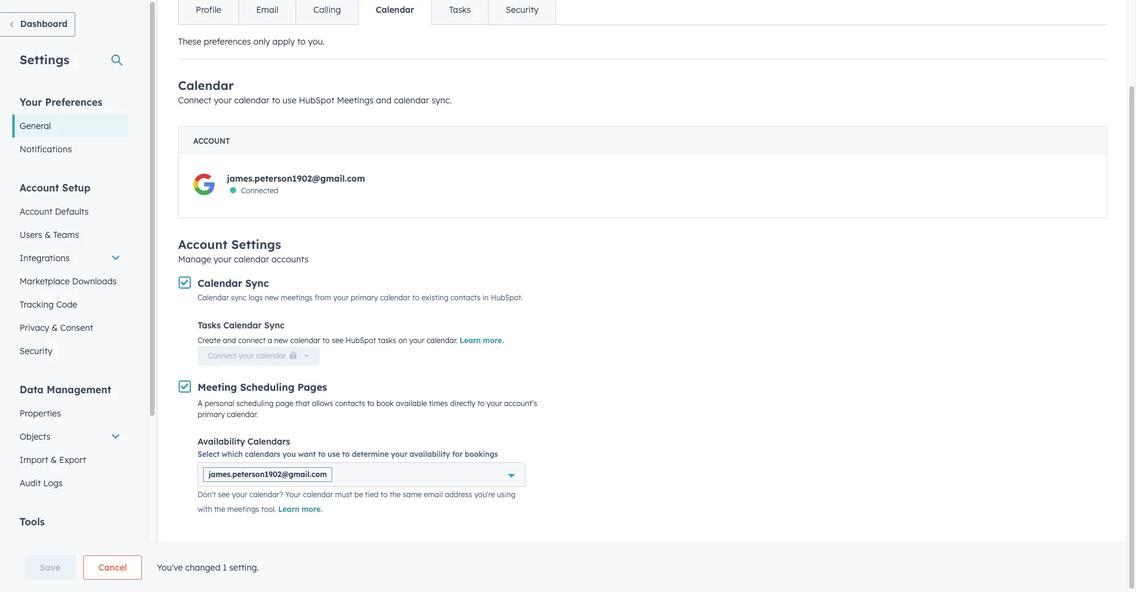 Task type: describe. For each thing, give the bounding box(es) containing it.
preferences
[[45, 96, 102, 108]]

notifications link
[[12, 138, 128, 161]]

account's
[[504, 399, 538, 408]]

to left 'you.'
[[297, 36, 306, 47]]

1 vertical spatial more.
[[302, 505, 323, 514]]

calendar inside account settings manage your calendar accounts
[[234, 254, 269, 265]]

select
[[198, 450, 220, 459]]

to up availability calendars 'field'
[[342, 450, 350, 459]]

must
[[335, 490, 353, 500]]

general link
[[12, 114, 128, 138]]

connect inside calendar connect your calendar to use hubspot meetings and calendar sync.
[[178, 95, 212, 106]]

tracking
[[20, 299, 54, 310]]

see inside don't see your calendar? your calendar must be tied to the same email address you're using with the meetings tool.
[[218, 490, 230, 500]]

your preferences
[[20, 96, 102, 108]]

import & export link
[[12, 449, 128, 472]]

calendar link
[[358, 0, 432, 24]]

don't see your calendar? your calendar must be tied to the same email address you're using with the meetings tool.
[[198, 490, 516, 514]]

to inside tasks calendar sync create and connect a new calendar to see hubspot tasks on your calendar. learn more.
[[323, 336, 330, 345]]

users
[[20, 230, 42, 241]]

calendars
[[245, 450, 280, 459]]

meeting scheduling pages a personal scheduling page that allows contacts to book available times directly to your account's primary calendar.
[[198, 381, 538, 419]]

meeting
[[198, 381, 237, 394]]

available
[[396, 399, 427, 408]]

with
[[198, 505, 212, 514]]

calendar for calendar sync
[[198, 277, 242, 290]]

see inside tasks calendar sync create and connect a new calendar to see hubspot tasks on your calendar. learn more.
[[332, 336, 344, 345]]

calendar. inside tasks calendar sync create and connect a new calendar to see hubspot tasks on your calendar. learn more.
[[427, 336, 458, 345]]

from
[[315, 293, 331, 302]]

email link
[[239, 0, 296, 24]]

1 horizontal spatial the
[[390, 490, 401, 500]]

tasks for tasks calendar sync create and connect a new calendar to see hubspot tasks on your calendar. learn more.
[[198, 320, 221, 331]]

these
[[178, 36, 201, 47]]

meetings inside tools element
[[20, 541, 56, 552]]

account setup
[[20, 182, 90, 194]]

your preferences element
[[12, 95, 128, 161]]

hubspot inside calendar connect your calendar to use hubspot meetings and calendar sync.
[[299, 95, 335, 106]]

import
[[20, 455, 48, 466]]

learn inside tasks calendar sync create and connect a new calendar to see hubspot tasks on your calendar. learn more.
[[460, 336, 481, 345]]

hubspot inside tasks calendar sync create and connect a new calendar to see hubspot tasks on your calendar. learn more.
[[346, 336, 376, 345]]

personal
[[205, 399, 235, 408]]

account setup element
[[12, 181, 128, 363]]

tools element
[[12, 515, 128, 593]]

audit logs
[[20, 478, 63, 489]]

0 vertical spatial sync
[[245, 277, 269, 290]]

only
[[254, 36, 270, 47]]

bookings
[[465, 450, 498, 459]]

account defaults link
[[12, 200, 128, 223]]

logs
[[43, 478, 63, 489]]

code
[[56, 299, 77, 310]]

same
[[403, 490, 422, 500]]

availability calendars select which calendars you want to use to determine your availability for bookings
[[198, 436, 498, 459]]

1 vertical spatial learn
[[278, 505, 300, 514]]

0 vertical spatial security link
[[488, 0, 556, 24]]

scheduling
[[240, 381, 295, 394]]

properties link
[[12, 402, 128, 425]]

tasks for tasks
[[449, 4, 471, 15]]

marketplace downloads
[[20, 276, 117, 287]]

account settings manage your calendar accounts
[[178, 237, 309, 265]]

1 horizontal spatial meetings
[[281, 293, 313, 302]]

learn more.
[[278, 505, 323, 514]]

preferences
[[204, 36, 251, 47]]

& for export
[[51, 455, 57, 466]]

connect
[[238, 336, 266, 345]]

1 horizontal spatial contacts
[[451, 293, 481, 302]]

sync inside tasks calendar sync create and connect a new calendar to see hubspot tasks on your calendar. learn more.
[[264, 320, 285, 331]]

a
[[268, 336, 272, 345]]

calendar. inside meeting scheduling pages a personal scheduling page that allows contacts to book available times directly to your account's primary calendar.
[[227, 410, 258, 419]]

connect your calendar button
[[198, 346, 320, 366]]

0 vertical spatial settings
[[20, 52, 70, 67]]

email
[[424, 490, 443, 500]]

meetings link
[[12, 534, 128, 558]]

these preferences only apply to you.
[[178, 36, 325, 47]]

directly
[[450, 399, 476, 408]]

privacy
[[20, 323, 49, 334]]

0 vertical spatial new
[[265, 293, 279, 302]]

privacy & consent link
[[12, 316, 128, 340]]

consent
[[60, 323, 93, 334]]

you
[[283, 450, 296, 459]]

calendar inside popup button
[[256, 351, 287, 361]]

1 vertical spatial james.peterson1902@gmail.com
[[209, 470, 327, 479]]

calendar inside tasks calendar sync create and connect a new calendar to see hubspot tasks on your calendar. learn more.
[[223, 320, 262, 331]]

primary inside meeting scheduling pages a personal scheduling page that allows contacts to book available times directly to your account's primary calendar.
[[198, 410, 225, 419]]

for
[[453, 450, 463, 459]]

sync.
[[432, 95, 452, 106]]

to left book
[[367, 399, 375, 408]]

connected
[[241, 186, 278, 195]]

that
[[296, 399, 310, 408]]

defaults
[[55, 206, 89, 217]]

tasks
[[378, 336, 397, 345]]

connect your calendar
[[208, 351, 287, 361]]

to right directly
[[478, 399, 485, 408]]

0 vertical spatial your
[[20, 96, 42, 108]]

0 horizontal spatial security link
[[12, 340, 128, 363]]

setting.
[[229, 563, 259, 574]]

address
[[445, 490, 472, 500]]

account for settings
[[178, 237, 228, 252]]

scheduling
[[237, 399, 274, 408]]

apply
[[273, 36, 295, 47]]

tied
[[365, 490, 379, 500]]

1 vertical spatial the
[[214, 505, 225, 514]]

you've
[[157, 563, 183, 574]]

tasks link
[[432, 0, 488, 24]]

calendar inside don't see your calendar? your calendar must be tied to the same email address you're using with the meetings tool.
[[303, 490, 333, 500]]

availability
[[410, 450, 450, 459]]

marketplace
[[20, 276, 70, 287]]



Task type: vqa. For each thing, say whether or not it's contained in the screenshot.
1st Press To Sort. element from the right
no



Task type: locate. For each thing, give the bounding box(es) containing it.
calendar inside 'navigation'
[[376, 4, 414, 15]]

be
[[355, 490, 363, 500]]

0 vertical spatial hubspot
[[299, 95, 335, 106]]

your down connect
[[239, 351, 254, 361]]

want
[[298, 450, 316, 459]]

0 vertical spatial see
[[332, 336, 344, 345]]

sync up a
[[264, 320, 285, 331]]

integrations button
[[12, 247, 128, 270]]

data management
[[20, 384, 111, 396]]

0 horizontal spatial use
[[283, 95, 297, 106]]

your up calendar sync
[[214, 254, 232, 265]]

manage
[[178, 254, 211, 265]]

email
[[256, 4, 279, 15]]

1 horizontal spatial see
[[332, 336, 344, 345]]

to inside don't see your calendar? your calendar must be tied to the same email address you're using with the meetings tool.
[[381, 490, 388, 500]]

navigation containing profile
[[178, 0, 557, 25]]

calendar down a
[[256, 351, 287, 361]]

1 vertical spatial and
[[223, 336, 236, 345]]

to inside calendar connect your calendar to use hubspot meetings and calendar sync.
[[272, 95, 280, 106]]

0 vertical spatial the
[[390, 490, 401, 500]]

calendar. down scheduling
[[227, 410, 258, 419]]

0 vertical spatial learn
[[460, 336, 481, 345]]

tasks calendar sync create and connect a new calendar to see hubspot tasks on your calendar. learn more.
[[198, 320, 504, 345]]

your inside don't see your calendar? your calendar must be tied to the same email address you're using with the meetings tool.
[[232, 490, 247, 500]]

calendar inside tasks calendar sync create and connect a new calendar to see hubspot tasks on your calendar. learn more.
[[290, 336, 321, 345]]

save
[[40, 563, 60, 574]]

tasks inside 'navigation'
[[449, 4, 471, 15]]

see down calendar sync logs new meetings from your primary calendar to existing contacts in hubspot.
[[332, 336, 344, 345]]

profile link
[[179, 0, 239, 24]]

1
[[223, 563, 227, 574]]

1 vertical spatial new
[[274, 336, 288, 345]]

meetings inside don't see your calendar? your calendar must be tied to the same email address you're using with the meetings tool.
[[227, 505, 259, 514]]

teams
[[53, 230, 79, 241]]

primary down personal
[[198, 410, 225, 419]]

connect down create
[[208, 351, 237, 361]]

integrations
[[20, 253, 70, 264]]

account inside account settings manage your calendar accounts
[[178, 237, 228, 252]]

& right privacy
[[52, 323, 58, 334]]

1 horizontal spatial your
[[285, 490, 301, 500]]

tool.
[[261, 505, 276, 514]]

learn more. link
[[278, 505, 323, 514]]

calendar. right on
[[427, 336, 458, 345]]

0 vertical spatial &
[[45, 230, 51, 241]]

calendar right a
[[290, 336, 321, 345]]

james.peterson1902@gmail.com up calendar?
[[209, 470, 327, 479]]

0 vertical spatial use
[[283, 95, 297, 106]]

hubspot left tasks
[[346, 336, 376, 345]]

learn
[[460, 336, 481, 345], [278, 505, 300, 514]]

connect inside popup button
[[208, 351, 237, 361]]

properties
[[20, 408, 61, 419]]

and inside calendar connect your calendar to use hubspot meetings and calendar sync.
[[376, 95, 392, 106]]

1 horizontal spatial calendar.
[[427, 336, 458, 345]]

changed
[[185, 563, 221, 574]]

meetings left 'tool.'
[[227, 505, 259, 514]]

dashboard link
[[0, 12, 76, 37]]

calendar down the these preferences only apply to you.
[[234, 95, 270, 106]]

0 horizontal spatial meetings
[[20, 541, 56, 552]]

your right on
[[409, 336, 425, 345]]

pages
[[298, 381, 327, 394]]

tracking code link
[[12, 293, 128, 316]]

cancel button
[[83, 556, 142, 580]]

sync
[[231, 293, 247, 302]]

& inside import & export "link"
[[51, 455, 57, 466]]

1 vertical spatial connect
[[208, 351, 237, 361]]

use up availability calendars 'field'
[[328, 450, 340, 459]]

more. down in
[[483, 336, 504, 345]]

0 vertical spatial james.peterson1902@gmail.com
[[227, 173, 365, 184]]

your down preferences
[[214, 95, 232, 106]]

1 horizontal spatial security link
[[488, 0, 556, 24]]

the right with
[[214, 505, 225, 514]]

0 horizontal spatial contacts
[[335, 399, 365, 408]]

meetings
[[281, 293, 313, 302], [227, 505, 259, 514]]

security link
[[488, 0, 556, 24], [12, 340, 128, 363]]

0 vertical spatial connect
[[178, 95, 212, 106]]

use down apply
[[283, 95, 297, 106]]

your up learn more.
[[285, 490, 301, 500]]

calendar for calendar sync logs new meetings from your primary calendar to existing contacts in hubspot.
[[198, 293, 229, 302]]

0 horizontal spatial more.
[[302, 505, 323, 514]]

create
[[198, 336, 221, 345]]

1 vertical spatial settings
[[231, 237, 281, 252]]

to down apply
[[272, 95, 280, 106]]

tracking code
[[20, 299, 77, 310]]

your left calendar?
[[232, 490, 247, 500]]

your inside availability calendars select which calendars you want to use to determine your availability for bookings
[[391, 450, 408, 459]]

1 vertical spatial hubspot
[[346, 336, 376, 345]]

calendar for calendar connect your calendar to use hubspot meetings and calendar sync.
[[178, 78, 234, 93]]

use
[[283, 95, 297, 106], [328, 450, 340, 459]]

connect down the these
[[178, 95, 212, 106]]

contacts right allows
[[335, 399, 365, 408]]

1 vertical spatial see
[[218, 490, 230, 500]]

calendar for calendar
[[376, 4, 414, 15]]

you're
[[475, 490, 495, 500]]

contacts left in
[[451, 293, 481, 302]]

1 vertical spatial meetings
[[20, 541, 56, 552]]

more. inside tasks calendar sync create and connect a new calendar to see hubspot tasks on your calendar. learn more.
[[483, 336, 504, 345]]

0 horizontal spatial your
[[20, 96, 42, 108]]

0 vertical spatial meetings
[[337, 95, 374, 106]]

settings down dashboard
[[20, 52, 70, 67]]

meetings left from on the left
[[281, 293, 313, 302]]

& for consent
[[52, 323, 58, 334]]

meetings inside calendar connect your calendar to use hubspot meetings and calendar sync.
[[337, 95, 374, 106]]

connect
[[178, 95, 212, 106], [208, 351, 237, 361]]

1 vertical spatial security link
[[12, 340, 128, 363]]

0 horizontal spatial the
[[214, 505, 225, 514]]

0 vertical spatial primary
[[351, 293, 378, 302]]

navigation
[[178, 0, 557, 25]]

& inside privacy & consent link
[[52, 323, 58, 334]]

contacts inside meeting scheduling pages a personal scheduling page that allows contacts to book available times directly to your account's primary calendar.
[[335, 399, 365, 408]]

to down from on the left
[[323, 336, 330, 345]]

new inside tasks calendar sync create and connect a new calendar to see hubspot tasks on your calendar. learn more.
[[274, 336, 288, 345]]

& for teams
[[45, 230, 51, 241]]

calendar left the 'sync.' on the top left of the page
[[394, 95, 429, 106]]

new right a
[[274, 336, 288, 345]]

settings
[[20, 52, 70, 67], [231, 237, 281, 252]]

and right create
[[223, 336, 236, 345]]

calendars
[[248, 436, 290, 448]]

save button
[[24, 556, 76, 580]]

0 vertical spatial contacts
[[451, 293, 481, 302]]

2 vertical spatial &
[[51, 455, 57, 466]]

account for setup
[[20, 182, 59, 194]]

use inside calendar connect your calendar to use hubspot meetings and calendar sync.
[[283, 95, 297, 106]]

on
[[399, 336, 407, 345]]

0 horizontal spatial and
[[223, 336, 236, 345]]

calendar up the learn more. link in the bottom of the page
[[303, 490, 333, 500]]

calendar sync
[[198, 277, 269, 290]]

to right want
[[318, 450, 326, 459]]

& right users
[[45, 230, 51, 241]]

hubspot down 'you.'
[[299, 95, 335, 106]]

security inside account setup element
[[20, 346, 52, 357]]

your inside calendar connect your calendar to use hubspot meetings and calendar sync.
[[214, 95, 232, 106]]

1 horizontal spatial use
[[328, 450, 340, 459]]

determine
[[352, 450, 389, 459]]

downloads
[[72, 276, 117, 287]]

cancel
[[98, 563, 127, 574]]

0 vertical spatial and
[[376, 95, 392, 106]]

your right determine
[[391, 450, 408, 459]]

your inside meeting scheduling pages a personal scheduling page that allows contacts to book available times directly to your account's primary calendar.
[[487, 399, 502, 408]]

0 horizontal spatial learn
[[278, 505, 300, 514]]

marketplace downloads link
[[12, 270, 128, 293]]

0 horizontal spatial meetings
[[227, 505, 259, 514]]

& inside users & teams link
[[45, 230, 51, 241]]

1 horizontal spatial meetings
[[337, 95, 374, 106]]

your inside don't see your calendar? your calendar must be tied to the same email address you're using with the meetings tool.
[[285, 490, 301, 500]]

1 vertical spatial your
[[285, 490, 301, 500]]

1 horizontal spatial tasks
[[449, 4, 471, 15]]

calendar up calendar sync
[[234, 254, 269, 265]]

audit
[[20, 478, 41, 489]]

0 vertical spatial tasks
[[449, 4, 471, 15]]

setup
[[62, 182, 90, 194]]

data
[[20, 384, 44, 396]]

calendar left existing
[[380, 293, 410, 302]]

your inside account settings manage your calendar accounts
[[214, 254, 232, 265]]

1 horizontal spatial more.
[[483, 336, 504, 345]]

allows
[[312, 399, 333, 408]]

audit logs link
[[12, 472, 128, 495]]

calling
[[314, 4, 341, 15]]

users & teams link
[[12, 223, 128, 247]]

book
[[377, 399, 394, 408]]

to left existing
[[413, 293, 420, 302]]

management
[[47, 384, 111, 396]]

tools
[[20, 516, 45, 528]]

your
[[214, 95, 232, 106], [214, 254, 232, 265], [333, 293, 349, 302], [409, 336, 425, 345], [239, 351, 254, 361], [487, 399, 502, 408], [391, 450, 408, 459], [232, 490, 247, 500]]

new right logs
[[265, 293, 279, 302]]

your inside tasks calendar sync create and connect a new calendar to see hubspot tasks on your calendar. learn more.
[[409, 336, 425, 345]]

james.peterson1902@gmail.com up connected
[[227, 173, 365, 184]]

page
[[276, 399, 294, 408]]

0 vertical spatial more.
[[483, 336, 504, 345]]

settings up accounts
[[231, 237, 281, 252]]

0 horizontal spatial hubspot
[[299, 95, 335, 106]]

and inside tasks calendar sync create and connect a new calendar to see hubspot tasks on your calendar. learn more.
[[223, 336, 236, 345]]

0 horizontal spatial calendar.
[[227, 410, 258, 419]]

to right tied
[[381, 490, 388, 500]]

0 horizontal spatial tasks
[[198, 320, 221, 331]]

0 vertical spatial security
[[506, 4, 539, 15]]

account for defaults
[[20, 206, 53, 217]]

a
[[198, 399, 203, 408]]

0 horizontal spatial primary
[[198, 410, 225, 419]]

1 vertical spatial meetings
[[227, 505, 259, 514]]

& left export
[[51, 455, 57, 466]]

security inside 'navigation'
[[506, 4, 539, 15]]

availability
[[198, 436, 245, 448]]

0 vertical spatial meetings
[[281, 293, 313, 302]]

hubspot.
[[491, 293, 523, 302]]

1 vertical spatial contacts
[[335, 399, 365, 408]]

1 vertical spatial &
[[52, 323, 58, 334]]

and left the 'sync.' on the top left of the page
[[376, 95, 392, 106]]

data management element
[[12, 383, 128, 495]]

your left account's
[[487, 399, 502, 408]]

and
[[376, 95, 392, 106], [223, 336, 236, 345]]

notifications
[[20, 144, 72, 155]]

use inside availability calendars select which calendars you want to use to determine your availability for bookings
[[328, 450, 340, 459]]

see right don't
[[218, 490, 230, 500]]

logs
[[249, 293, 263, 302]]

1 horizontal spatial settings
[[231, 237, 281, 252]]

objects
[[20, 432, 50, 443]]

you've changed 1 setting.
[[157, 563, 259, 574]]

primary up tasks calendar sync create and connect a new calendar to see hubspot tasks on your calendar. learn more. on the bottom of page
[[351, 293, 378, 302]]

0 horizontal spatial see
[[218, 490, 230, 500]]

your up general
[[20, 96, 42, 108]]

dashboard
[[20, 18, 68, 29]]

&
[[45, 230, 51, 241], [52, 323, 58, 334], [51, 455, 57, 466]]

sync up logs
[[245, 277, 269, 290]]

your inside popup button
[[239, 351, 254, 361]]

import & export
[[20, 455, 86, 466]]

1 vertical spatial use
[[328, 450, 340, 459]]

1 horizontal spatial and
[[376, 95, 392, 106]]

0 vertical spatial calendar.
[[427, 336, 458, 345]]

don't
[[198, 490, 216, 500]]

calendar inside calendar connect your calendar to use hubspot meetings and calendar sync.
[[178, 78, 234, 93]]

1 vertical spatial calendar.
[[227, 410, 258, 419]]

more. right 'tool.'
[[302, 505, 323, 514]]

settings inside account settings manage your calendar accounts
[[231, 237, 281, 252]]

see
[[332, 336, 344, 345], [218, 490, 230, 500]]

calendar.
[[427, 336, 458, 345], [227, 410, 258, 419]]

account defaults
[[20, 206, 89, 217]]

1 vertical spatial primary
[[198, 410, 225, 419]]

1 vertical spatial sync
[[264, 320, 285, 331]]

calendar sync logs new meetings from your primary calendar to existing contacts in hubspot.
[[198, 293, 523, 302]]

privacy & consent
[[20, 323, 93, 334]]

1 vertical spatial security
[[20, 346, 52, 357]]

Availability Calendars field
[[336, 463, 345, 487]]

the left same
[[390, 490, 401, 500]]

1 horizontal spatial security
[[506, 4, 539, 15]]

1 vertical spatial tasks
[[198, 320, 221, 331]]

primary
[[351, 293, 378, 302], [198, 410, 225, 419]]

export
[[59, 455, 86, 466]]

you.
[[308, 36, 325, 47]]

your right from on the left
[[333, 293, 349, 302]]

learn more. button
[[460, 336, 504, 345]]

0 horizontal spatial settings
[[20, 52, 70, 67]]

1 horizontal spatial learn
[[460, 336, 481, 345]]

0 horizontal spatial security
[[20, 346, 52, 357]]

existing
[[422, 293, 449, 302]]

tasks inside tasks calendar sync create and connect a new calendar to see hubspot tasks on your calendar. learn more.
[[198, 320, 221, 331]]

profile
[[196, 4, 221, 15]]

1 horizontal spatial primary
[[351, 293, 378, 302]]

1 horizontal spatial hubspot
[[346, 336, 376, 345]]



